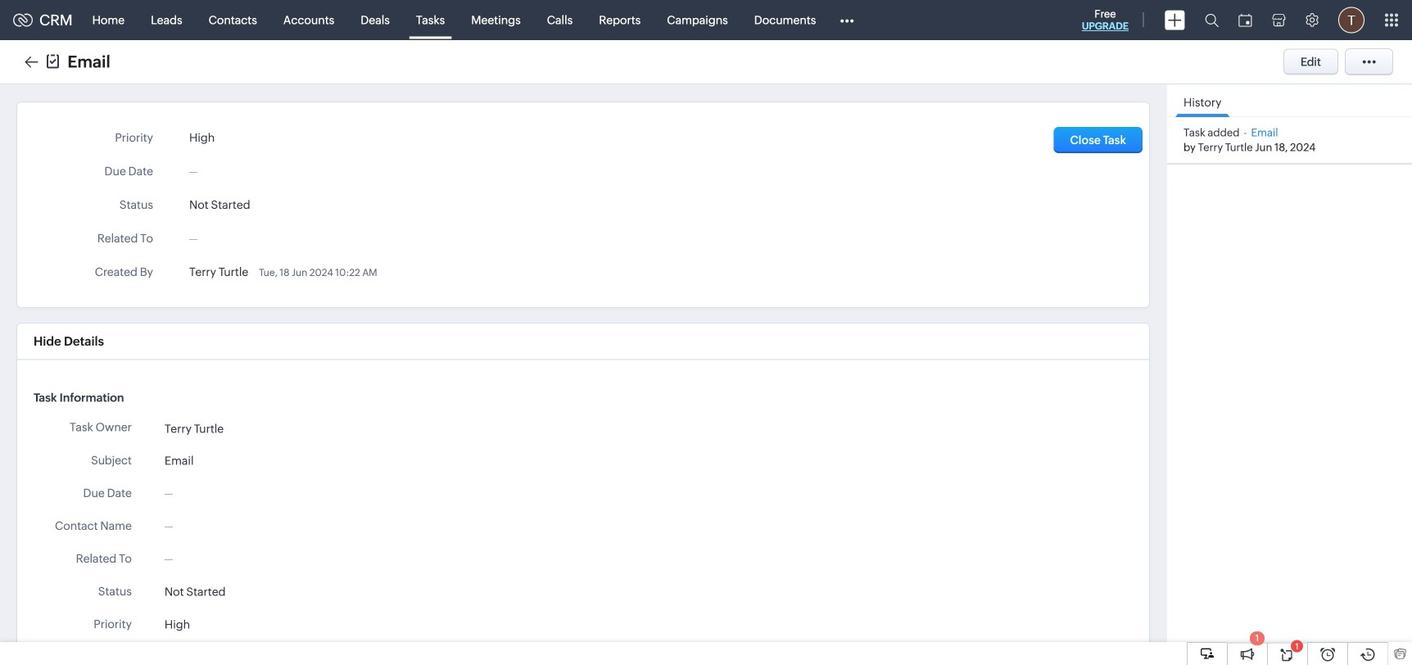 Task type: locate. For each thing, give the bounding box(es) containing it.
Other Modules field
[[830, 7, 865, 33]]

search image
[[1206, 13, 1220, 27]]

search element
[[1196, 0, 1229, 40]]

create menu element
[[1156, 0, 1196, 40]]

profile element
[[1329, 0, 1375, 40]]

logo image
[[13, 14, 33, 27]]



Task type: describe. For each thing, give the bounding box(es) containing it.
create menu image
[[1165, 10, 1186, 30]]

calendar image
[[1239, 14, 1253, 27]]

profile image
[[1339, 7, 1365, 33]]



Task type: vqa. For each thing, say whether or not it's contained in the screenshot.
text box
no



